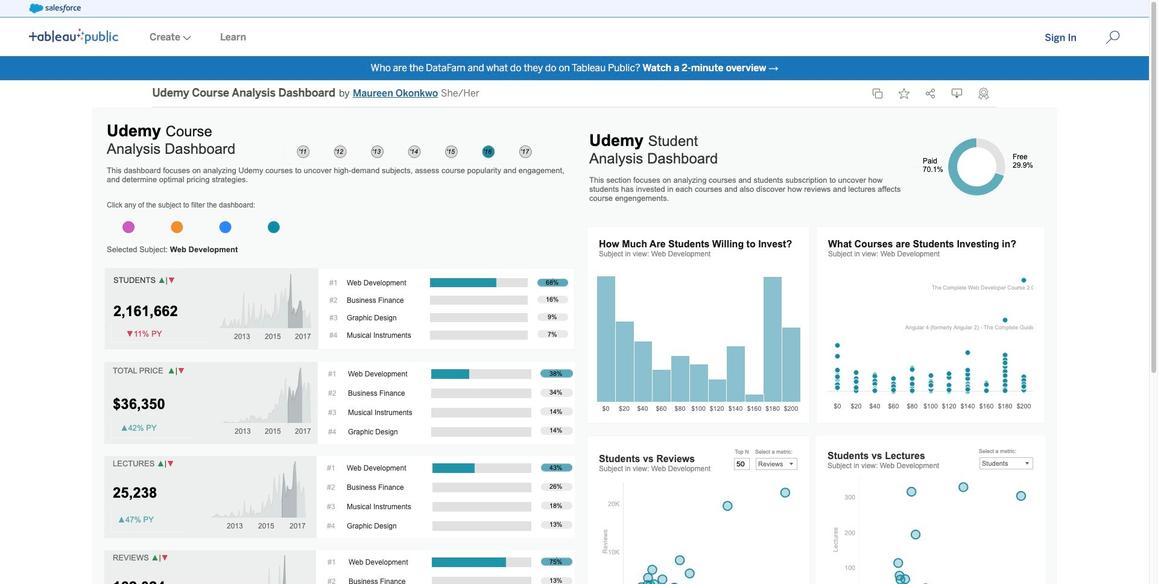 Task type: vqa. For each thing, say whether or not it's contained in the screenshot.
See All Maps element
no



Task type: describe. For each thing, give the bounding box(es) containing it.
favorite button image
[[899, 88, 910, 99]]

create image
[[180, 36, 191, 40]]

go to search image
[[1091, 30, 1135, 45]]

make a copy image
[[872, 88, 883, 99]]



Task type: locate. For each thing, give the bounding box(es) containing it.
nominate for viz of the day image
[[978, 87, 989, 100]]

salesforce logo image
[[29, 4, 81, 13]]

logo image
[[29, 28, 118, 44]]



